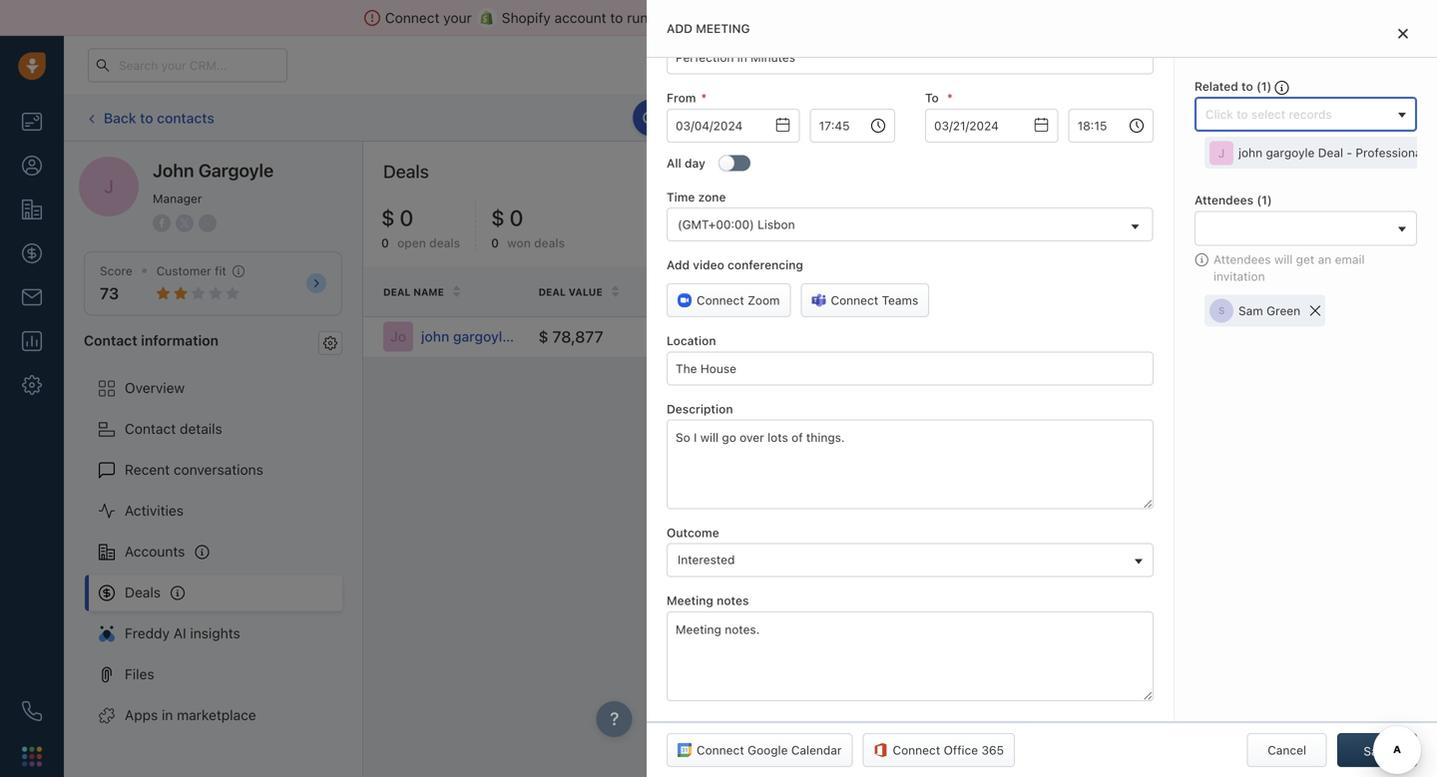 Task type: describe. For each thing, give the bounding box(es) containing it.
activities
[[1157, 111, 1208, 125]]

deals for $ 0 0 won deals
[[534, 236, 565, 250]]

crm.
[[933, 9, 968, 26]]

1 vertical spatial in
[[162, 707, 173, 724]]

video
[[693, 258, 724, 272]]

related contact
[[1199, 286, 1299, 297]]

marketing
[[725, 9, 789, 26]]

sales
[[1124, 111, 1154, 125]]

score
[[100, 264, 132, 278]]

0 left open
[[381, 236, 389, 250]]

meeting button
[[997, 101, 1084, 135]]

connect google calendar button
[[667, 734, 853, 768]]

sales activities button up j
[[1094, 101, 1248, 135]]

$ 78,877
[[539, 327, 603, 346]]

connect for connect your
[[385, 9, 440, 26]]

dialog containing add meeting
[[647, 0, 1437, 778]]

an
[[1318, 252, 1332, 266]]

insights
[[190, 625, 240, 642]]

1 ) from the top
[[1267, 79, 1272, 93]]

information
[[141, 332, 219, 349]]

lisbon
[[758, 218, 795, 232]]

updates available. click to refresh.
[[662, 111, 858, 125]]

Enter title of meeting text field
[[667, 41, 1154, 75]]

explore plans
[[1071, 58, 1149, 72]]

activities
[[125, 503, 184, 519]]

to inside tab panel
[[1242, 79, 1253, 93]]

related to ( 1 )
[[1195, 79, 1275, 93]]

apps in marketplace
[[125, 707, 256, 724]]

location
[[667, 334, 716, 348]]

2 ( from the top
[[1257, 193, 1262, 207]]

ends
[[953, 58, 979, 71]]

shopify account to run your sales, marketing and support from the crm.
[[502, 9, 968, 26]]

discovery
[[704, 330, 759, 344]]

deal for deal name
[[383, 287, 411, 298]]

contact
[[1249, 286, 1299, 297]]

connect zoom
[[697, 294, 780, 308]]

connect google calendar
[[697, 744, 842, 758]]

to left run
[[610, 9, 623, 26]]

files
[[125, 666, 154, 683]]

$ for $ 78,877
[[539, 327, 549, 346]]

mng settings image
[[323, 336, 337, 350]]

attendees ( 1 )
[[1195, 193, 1272, 207]]

sales,
[[684, 9, 721, 26]]

add up gargoyle at the right of the page
[[1278, 111, 1300, 125]]

name
[[413, 287, 444, 298]]

meeting notes
[[667, 594, 749, 608]]

back to contacts link
[[84, 103, 215, 134]]

connect your
[[385, 9, 472, 26]]

78,877
[[553, 327, 603, 346]]

apps
[[125, 707, 158, 724]]

conversations
[[174, 462, 263, 478]]

interested button
[[667, 544, 1154, 578]]

73 button
[[100, 284, 119, 303]]

$ 0 0 open deals
[[381, 205, 460, 250]]

ai
[[174, 625, 186, 642]]

add left 'video'
[[667, 258, 690, 272]]

1 link
[[1285, 48, 1319, 82]]

shopify
[[502, 9, 551, 26]]

sam
[[1239, 304, 1263, 318]]

open
[[397, 236, 426, 250]]

and
[[793, 9, 817, 26]]

all day
[[667, 156, 706, 170]]

sales activities
[[1124, 111, 1208, 125]]

2 vertical spatial 1
[[1262, 193, 1268, 207]]

notes
[[717, 594, 749, 608]]

your
[[903, 58, 927, 71]]

deal left -
[[1318, 146, 1344, 160]]

won
[[507, 236, 531, 250]]

recent
[[125, 462, 170, 478]]

1 vertical spatial add deal
[[1357, 172, 1406, 186]]

0 up won
[[510, 205, 523, 231]]

Search your CRM... text field
[[88, 48, 287, 82]]

recent conversations
[[125, 462, 263, 478]]

$ for $ 0 0 open deals
[[381, 205, 395, 231]]

365
[[982, 744, 1004, 758]]

explore plans link
[[1060, 53, 1160, 77]]

call link
[[739, 101, 800, 135]]

se
[[1428, 146, 1437, 160]]

contact for contact details
[[125, 421, 176, 437]]

phone element
[[12, 692, 52, 732]]

email button
[[658, 101, 729, 135]]

products
[[869, 286, 927, 297]]

description
[[667, 402, 733, 416]]

deal value
[[539, 287, 603, 298]]

attendees for attendees will get an email invitation
[[1214, 252, 1271, 266]]

back to contacts
[[104, 110, 214, 126]]

the
[[909, 9, 930, 26]]

sms button
[[844, 101, 910, 135]]

Location text field
[[667, 352, 1154, 386]]

contacts
[[157, 110, 214, 126]]

get
[[1296, 252, 1315, 266]]

sam green
[[1239, 304, 1301, 318]]

value
[[569, 287, 603, 298]]

calendar
[[791, 744, 842, 758]]

2 ) from the top
[[1268, 193, 1272, 207]]

deal stage
[[704, 287, 768, 298]]

connect teams button
[[801, 284, 930, 318]]

(gmt+00:00) lisbon link
[[668, 209, 1152, 241]]

to inside back to contacts link
[[140, 110, 153, 126]]

explore
[[1071, 58, 1115, 72]]

teams
[[882, 294, 919, 308]]

updates available. click to refresh. link
[[633, 99, 868, 136]]

sales activities button down 'plans'
[[1094, 101, 1238, 135]]



Task type: locate. For each thing, give the bounding box(es) containing it.
invitation
[[1214, 269, 1265, 283]]

days
[[1009, 58, 1033, 71]]

0 vertical spatial (
[[1257, 79, 1261, 93]]

1 vertical spatial (
[[1257, 193, 1262, 207]]

time
[[667, 190, 695, 204]]

$ left 78,877
[[539, 327, 549, 346]]

0 horizontal spatial deals
[[429, 236, 460, 250]]

$ for $ 0 0 won deals
[[491, 205, 505, 231]]

task button
[[920, 101, 987, 135]]

) down gargoyle at the right of the page
[[1268, 193, 1272, 207]]

contact information
[[84, 332, 219, 349]]

available.
[[713, 111, 765, 125]]

deals right won
[[534, 236, 565, 250]]

1
[[1306, 52, 1312, 64], [1261, 79, 1267, 93], [1262, 193, 1268, 207]]

meeting for meeting notes
[[667, 594, 714, 608]]

(
[[1257, 79, 1261, 93], [1257, 193, 1262, 207]]

time zone
[[667, 190, 726, 204]]

1 horizontal spatial your
[[652, 9, 680, 26]]

zone
[[698, 190, 726, 204]]

in left "21"
[[982, 58, 991, 71]]

0 horizontal spatial deals
[[125, 584, 161, 601]]

1 vertical spatial add deal button
[[1327, 162, 1417, 196]]

call
[[769, 111, 790, 125]]

interested
[[678, 553, 735, 567]]

deal left name
[[383, 287, 411, 298]]

1 vertical spatial 1
[[1261, 79, 1267, 93]]

contact details
[[125, 421, 222, 437]]

in right apps at left
[[162, 707, 173, 724]]

0 up open
[[400, 205, 414, 231]]

1 vertical spatial )
[[1268, 193, 1272, 207]]

meeting inside tab panel
[[667, 594, 714, 608]]

Start typing your meeting notes... text field
[[667, 612, 1154, 701]]

1 vertical spatial attendees
[[1214, 252, 1271, 266]]

to right click
[[800, 111, 811, 125]]

gargoyle
[[198, 160, 274, 181]]

connect inside "connect teams" "button"
[[831, 294, 879, 308]]

1 horizontal spatial $
[[491, 205, 505, 231]]

connect teams
[[831, 294, 919, 308]]

stage
[[734, 287, 768, 298]]

0 vertical spatial add deal
[[1278, 111, 1328, 125]]

cancel button
[[1247, 734, 1327, 768]]

21
[[994, 58, 1006, 71]]

tab panel containing add meeting
[[647, 0, 1437, 778]]

add deal up gargoyle at the right of the page
[[1278, 111, 1328, 125]]

deal down professional
[[1383, 172, 1406, 186]]

related down 'invitation'
[[1199, 286, 1246, 297]]

your left shopify
[[443, 9, 472, 26]]

plans
[[1118, 58, 1149, 72]]

task
[[950, 111, 976, 125]]

conferencing
[[728, 258, 803, 272]]

deals inside $ 0 0 won deals
[[534, 236, 565, 250]]

close image
[[1398, 28, 1408, 39]]

connect inside "connect office 365" "button"
[[893, 744, 941, 758]]

1 vertical spatial related
[[1199, 286, 1246, 297]]

0 vertical spatial add deal button
[[1248, 101, 1338, 135]]

meeting down days
[[1027, 111, 1073, 125]]

add deal button
[[1248, 101, 1338, 135], [1327, 162, 1417, 196]]

attendees for attendees ( 1 )
[[1195, 193, 1254, 207]]

-- text field
[[667, 109, 800, 143]]

add deal button down professional
[[1327, 162, 1417, 196]]

click
[[769, 111, 797, 125]]

None text field
[[1069, 109, 1154, 143]]

1 vertical spatial meeting
[[667, 594, 714, 608]]

deals
[[383, 161, 429, 182], [125, 584, 161, 601]]

meeting for meeting
[[1027, 111, 1073, 125]]

sales activities button
[[1094, 101, 1248, 135], [1094, 101, 1238, 135]]

freddy
[[125, 625, 170, 642]]

-- text field
[[925, 109, 1059, 143]]

call button
[[739, 101, 800, 135]]

deals up freddy
[[125, 584, 161, 601]]

$ up 'deal name'
[[381, 205, 395, 231]]

deals inside "$ 0 0 open deals"
[[429, 236, 460, 250]]

contact up recent
[[125, 421, 176, 437]]

$ inside $ 0 0 won deals
[[491, 205, 505, 231]]

to down send email icon
[[1242, 79, 1253, 93]]

in
[[982, 58, 991, 71], [162, 707, 173, 724]]

deal down 'video'
[[704, 287, 731, 298]]

attendees up 'invitation'
[[1214, 252, 1271, 266]]

0 horizontal spatial deal
[[1304, 111, 1328, 125]]

0 horizontal spatial in
[[162, 707, 173, 724]]

deal name
[[383, 287, 444, 298]]

contact for contact information
[[84, 332, 137, 349]]

deal
[[1304, 111, 1328, 125], [1383, 172, 1406, 186]]

will
[[1275, 252, 1293, 266]]

related inside tab panel
[[1195, 79, 1238, 93]]

0 vertical spatial attendees
[[1195, 193, 1254, 207]]

2 your from the left
[[652, 9, 680, 26]]

0 vertical spatial contact
[[84, 332, 137, 349]]

1 horizontal spatial deals
[[534, 236, 565, 250]]

attendees inside 'attendees will get an email invitation'
[[1214, 252, 1271, 266]]

to inside the updates available. click to refresh. link
[[800, 111, 811, 125]]

gargoyle
[[1266, 146, 1315, 160]]

meeting inside 'button'
[[1027, 111, 1073, 125]]

meeting
[[1027, 111, 1073, 125], [667, 594, 714, 608]]

overview
[[125, 380, 185, 396]]

Start typing the details about the meeting... text field
[[667, 420, 1154, 510]]

0 vertical spatial meeting
[[1027, 111, 1073, 125]]

green
[[1267, 304, 1301, 318]]

trial
[[930, 58, 950, 71]]

refresh.
[[815, 111, 858, 125]]

( down send email icon
[[1257, 79, 1261, 93]]

deals for $ 0 0 open deals
[[429, 236, 460, 250]]

john
[[1239, 146, 1263, 160]]

2 horizontal spatial $
[[539, 327, 549, 346]]

0 left won
[[491, 236, 499, 250]]

1 horizontal spatial in
[[982, 58, 991, 71]]

None text field
[[810, 109, 895, 143]]

j
[[1218, 146, 1225, 160]]

1 ( from the top
[[1257, 79, 1261, 93]]

1 horizontal spatial add deal
[[1357, 172, 1406, 186]]

score 73
[[100, 264, 132, 303]]

your trial ends in 21 days
[[903, 58, 1033, 71]]

1 vertical spatial deal
[[1383, 172, 1406, 186]]

2 deals from the left
[[534, 236, 565, 250]]

1 down send email icon
[[1261, 79, 1267, 93]]

attendees
[[1195, 193, 1254, 207], [1214, 252, 1271, 266]]

from
[[667, 91, 696, 105]]

day
[[685, 156, 706, 170]]

your right run
[[652, 9, 680, 26]]

connect inside connect zoom button
[[697, 294, 744, 308]]

deals right open
[[429, 236, 460, 250]]

0 vertical spatial )
[[1267, 79, 1272, 93]]

marketplace
[[177, 707, 256, 724]]

-
[[1347, 146, 1353, 160]]

1 deals from the left
[[429, 236, 460, 250]]

tab panel
[[647, 0, 1437, 778]]

attendees down j
[[1195, 193, 1254, 207]]

add deal button up gargoyle at the right of the page
[[1248, 101, 1338, 135]]

email
[[1335, 252, 1365, 266]]

0 horizontal spatial your
[[443, 9, 472, 26]]

to
[[925, 91, 939, 105]]

related for related contact
[[1199, 286, 1246, 297]]

add
[[667, 21, 693, 35], [1278, 111, 1300, 125], [1357, 172, 1379, 186], [667, 258, 690, 272]]

0 vertical spatial in
[[982, 58, 991, 71]]

back
[[104, 110, 136, 126]]

( down "john"
[[1257, 193, 1262, 207]]

send email image
[[1251, 59, 1265, 72]]

contact down 73
[[84, 332, 137, 349]]

1 vertical spatial contact
[[125, 421, 176, 437]]

Click to select records search field
[[1201, 104, 1391, 125]]

freddy ai insights
[[125, 625, 240, 642]]

deal for deal stage
[[704, 287, 731, 298]]

connect for connect zoom
[[697, 294, 744, 308]]

0 vertical spatial deals
[[383, 161, 429, 182]]

0 horizontal spatial meeting
[[667, 594, 714, 608]]

1 down "john"
[[1262, 193, 1268, 207]]

1 horizontal spatial deals
[[383, 161, 429, 182]]

) left the 1 link
[[1267, 79, 1272, 93]]

related for related to ( 1 )
[[1195, 79, 1238, 93]]

outcome
[[667, 526, 719, 540]]

add down professional
[[1357, 172, 1379, 186]]

run
[[627, 9, 648, 26]]

related up activities
[[1195, 79, 1238, 93]]

save
[[1364, 745, 1391, 759]]

to right back
[[140, 110, 153, 126]]

0
[[400, 205, 414, 231], [510, 205, 523, 231], [381, 236, 389, 250], [491, 236, 499, 250]]

$ inside "$ 0 0 open deals"
[[381, 205, 395, 231]]

all
[[667, 156, 681, 170]]

details
[[180, 421, 222, 437]]

1 horizontal spatial deal
[[1383, 172, 1406, 186]]

professional
[[1356, 146, 1425, 160]]

0 vertical spatial deal
[[1304, 111, 1328, 125]]

phone image
[[22, 702, 42, 722]]

1 horizontal spatial meeting
[[1027, 111, 1073, 125]]

deals up "$ 0 0 open deals"
[[383, 161, 429, 182]]

0 vertical spatial 1
[[1306, 52, 1312, 64]]

$ right "$ 0 0 open deals"
[[491, 205, 505, 231]]

connect inside 'connect google calendar' button
[[697, 744, 744, 758]]

0 vertical spatial related
[[1195, 79, 1238, 93]]

freshworks switcher image
[[22, 747, 42, 767]]

fit
[[215, 264, 226, 278]]

deal left value
[[539, 287, 566, 298]]

meeting left notes
[[667, 594, 714, 608]]

connect for connect office 365
[[893, 744, 941, 758]]

attendees will get an email invitation
[[1214, 252, 1365, 283]]

save button
[[1338, 734, 1417, 768]]

updates
[[662, 111, 709, 125]]

connect for connect teams
[[831, 294, 879, 308]]

1 right send email icon
[[1306, 52, 1312, 64]]

0 horizontal spatial $
[[381, 205, 395, 231]]

add left meeting
[[667, 21, 693, 35]]

dialog
[[647, 0, 1437, 778]]

0 horizontal spatial add deal
[[1278, 111, 1328, 125]]

from
[[875, 9, 905, 26]]

deals
[[429, 236, 460, 250], [534, 236, 565, 250]]

1 vertical spatial deals
[[125, 584, 161, 601]]

add meeting
[[667, 21, 750, 35]]

add deal down professional
[[1357, 172, 1406, 186]]

email
[[688, 111, 718, 125]]

1 your from the left
[[443, 9, 472, 26]]

deal up john gargoyle deal - professional se
[[1304, 111, 1328, 125]]

deal for deal value
[[539, 287, 566, 298]]

connect for connect google calendar
[[697, 744, 744, 758]]



Task type: vqa. For each thing, say whether or not it's contained in the screenshot.
run
yes



